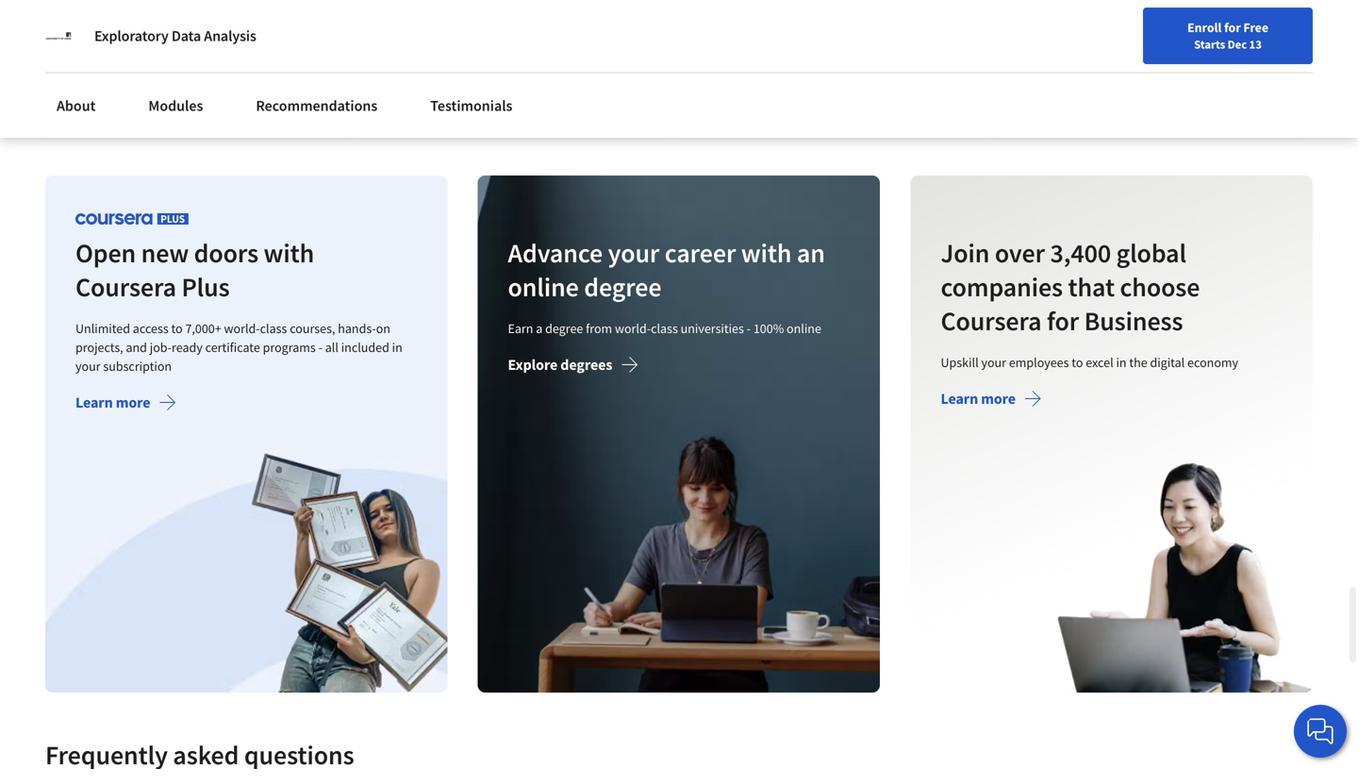 Task type: vqa. For each thing, say whether or not it's contained in the screenshot.
THE WORLD- corresponding to from
yes



Task type: describe. For each thing, give the bounding box(es) containing it.
your for upskill
[[982, 354, 1007, 371]]

difference?
[[1012, 36, 1083, 55]]

and inside data visualization: definition, benefits, and examples
[[60, 36, 85, 55]]

choose
[[1120, 270, 1200, 303]]

global
[[1117, 236, 1187, 269]]

data analyst vs. data scientist: what's the difference?
[[1012, 17, 1277, 55]]

university of leeds image
[[45, 23, 72, 49]]

career
[[665, 236, 736, 269]]

0 horizontal spatial learn
[[75, 393, 113, 412]]

visualization:
[[93, 17, 179, 36]]

modules
[[149, 96, 203, 115]]

about link
[[45, 85, 107, 126]]

class for courses,
[[260, 320, 287, 337]]

data visualization: definition, benefits, and examples
[[60, 17, 308, 55]]

enroll
[[1188, 19, 1222, 36]]

data right vs.
[[1115, 17, 1144, 36]]

- inside unlimited access to 7,000+ world-class courses, hands-on projects, and job-ready certificate programs - all included in your subscription
[[319, 339, 323, 356]]

coursera plus image
[[75, 213, 189, 225]]

hands-
[[338, 320, 376, 337]]

included
[[341, 339, 390, 356]]

1 horizontal spatial learn more
[[941, 389, 1016, 408]]

explore degrees
[[508, 355, 613, 374]]

employees
[[1009, 354, 1069, 371]]

business
[[1085, 304, 1184, 337]]

coursera image
[[23, 15, 142, 46]]

analyst
[[1044, 17, 1091, 36]]

open
[[75, 236, 136, 269]]

universities
[[681, 320, 745, 337]]

0 horizontal spatial learn more
[[75, 393, 150, 412]]

coursera inside open new doors with coursera plus
[[75, 270, 176, 303]]

3,400
[[1051, 236, 1112, 269]]

1 horizontal spatial to
[[1072, 354, 1083, 371]]

data analyst vs. data scientist: what's the difference? link
[[996, 1, 1298, 130]]

1 vertical spatial degree
[[546, 320, 584, 337]]

that
[[1068, 270, 1115, 303]]

world- for from
[[615, 320, 651, 337]]

benefits,
[[252, 17, 308, 36]]

scientist:
[[1147, 17, 1207, 36]]

modules link
[[137, 85, 215, 126]]

data left analyst at right
[[1012, 17, 1041, 36]]

courses,
[[290, 320, 335, 337]]

advance
[[508, 236, 603, 269]]

an
[[797, 236, 826, 269]]

your for advance
[[608, 236, 660, 269]]

projects,
[[75, 339, 123, 356]]

data inside data visualization: definition, benefits, and examples
[[60, 17, 90, 36]]

unlimited access to 7,000+ world-class courses, hands-on projects, and job-ready certificate programs - all included in your subscription
[[75, 320, 403, 375]]

enroll for free starts dec 13
[[1188, 19, 1269, 52]]

read
[[138, 101, 162, 118]]

free
[[1244, 19, 1269, 36]]

a
[[536, 320, 543, 337]]

plus
[[182, 270, 230, 303]]

13
[[1250, 37, 1262, 52]]

class for universities
[[651, 320, 678, 337]]

about
[[57, 96, 96, 115]]

degrees
[[561, 355, 613, 374]]

min
[[114, 101, 135, 118]]

job-
[[150, 339, 172, 356]]

online inside advance your career with an online degree
[[508, 270, 579, 303]]

1 horizontal spatial learn
[[941, 389, 978, 408]]

article · 6 min read
[[60, 101, 162, 118]]

the for what's
[[1256, 17, 1277, 36]]

0 vertical spatial -
[[747, 320, 751, 337]]

examples
[[88, 36, 149, 55]]

upskill
[[941, 354, 979, 371]]

for inside the enroll for free starts dec 13
[[1225, 19, 1241, 36]]

vs.
[[1094, 17, 1112, 36]]

1 horizontal spatial learn more link
[[941, 389, 1042, 412]]



Task type: locate. For each thing, give the bounding box(es) containing it.
in
[[392, 339, 403, 356], [1117, 354, 1127, 371]]

earn
[[508, 320, 534, 337]]

in inside unlimited access to 7,000+ world-class courses, hands-on projects, and job-ready certificate programs - all included in your subscription
[[392, 339, 403, 356]]

data left analysis
[[172, 26, 201, 45]]

world- up certificate
[[224, 320, 260, 337]]

world-
[[224, 320, 260, 337], [615, 320, 651, 337]]

for down that
[[1047, 304, 1079, 337]]

more down subscription
[[116, 393, 150, 412]]

analysis
[[204, 26, 256, 45]]

1 horizontal spatial coursera
[[941, 304, 1042, 337]]

economy
[[1188, 354, 1239, 371]]

all
[[325, 339, 339, 356]]

2 world- from the left
[[615, 320, 651, 337]]

the for in
[[1130, 354, 1148, 371]]

open new doors with coursera plus
[[75, 236, 314, 303]]

menu item
[[1018, 19, 1140, 80]]

advance your career with an online degree
[[508, 236, 826, 303]]

programs
[[263, 339, 316, 356]]

1 class from the left
[[260, 320, 287, 337]]

from
[[586, 320, 613, 337]]

1 horizontal spatial class
[[651, 320, 678, 337]]

1 with from the left
[[264, 236, 314, 269]]

2 article from the left
[[377, 101, 413, 118]]

online right 100% on the right of the page
[[787, 320, 822, 337]]

world- right from at the left
[[615, 320, 651, 337]]

0 vertical spatial degree
[[584, 270, 662, 303]]

learn down projects, on the left top of the page
[[75, 393, 113, 412]]

0 horizontal spatial to
[[171, 320, 183, 337]]

- left 100% on the right of the page
[[747, 320, 751, 337]]

to left excel
[[1072, 354, 1083, 371]]

your right upskill
[[982, 354, 1007, 371]]

and inside unlimited access to 7,000+ world-class courses, hands-on projects, and job-ready certificate programs - all included in your subscription
[[126, 339, 147, 356]]

recommendations
[[256, 96, 378, 115]]

access
[[133, 320, 169, 337]]

upskill your employees to excel in the digital economy
[[941, 354, 1239, 371]]

100%
[[754, 320, 785, 337]]

1 horizontal spatial and
[[126, 339, 147, 356]]

1 horizontal spatial your
[[608, 236, 660, 269]]

- left all
[[319, 339, 323, 356]]

the left digital
[[1130, 354, 1148, 371]]

for
[[1225, 19, 1241, 36], [1047, 304, 1079, 337]]

0 vertical spatial coursera
[[75, 270, 176, 303]]

dec
[[1228, 37, 1248, 52]]

with for doors
[[264, 236, 314, 269]]

more
[[981, 389, 1016, 408], [116, 393, 150, 412]]

in right included
[[392, 339, 403, 356]]

degree
[[584, 270, 662, 303], [546, 320, 584, 337]]

digital
[[1151, 354, 1185, 371]]

learn more down subscription
[[75, 393, 150, 412]]

1 horizontal spatial for
[[1225, 19, 1241, 36]]

companies
[[941, 270, 1063, 303]]

exploratory
[[94, 26, 169, 45]]

recommendations link
[[245, 85, 389, 126]]

your left career
[[608, 236, 660, 269]]

article left ·
[[60, 101, 96, 118]]

0 vertical spatial and
[[60, 36, 85, 55]]

testimonials
[[431, 96, 513, 115]]

for inside "join over 3,400 global companies that choose coursera for business"
[[1047, 304, 1079, 337]]

1 horizontal spatial -
[[747, 320, 751, 337]]

excel
[[1086, 354, 1114, 371]]

learn more down upskill
[[941, 389, 1016, 408]]

your down projects, on the left top of the page
[[75, 358, 101, 375]]

with left an
[[742, 236, 792, 269]]

your
[[608, 236, 660, 269], [982, 354, 1007, 371], [75, 358, 101, 375]]

coursera
[[75, 270, 176, 303], [941, 304, 1042, 337]]

the inside data analyst vs. data scientist: what's the difference?
[[1256, 17, 1277, 36]]

learn
[[941, 389, 978, 408], [75, 393, 113, 412]]

2 with from the left
[[742, 236, 792, 269]]

1 horizontal spatial the
[[1256, 17, 1277, 36]]

in right excel
[[1117, 354, 1127, 371]]

class left universities
[[651, 320, 678, 337]]

1 horizontal spatial world-
[[615, 320, 651, 337]]

earn a degree from world-class universities - 100% online
[[508, 320, 822, 337]]

learn more
[[941, 389, 1016, 408], [75, 393, 150, 412]]

with
[[264, 236, 314, 269], [742, 236, 792, 269]]

over
[[995, 236, 1045, 269]]

6
[[104, 101, 111, 118]]

0 vertical spatial for
[[1225, 19, 1241, 36]]

0 horizontal spatial article
[[60, 101, 96, 118]]

0 horizontal spatial world-
[[224, 320, 260, 337]]

your inside unlimited access to 7,000+ world-class courses, hands-on projects, and job-ready certificate programs - all included in your subscription
[[75, 358, 101, 375]]

chat with us image
[[1306, 716, 1336, 746]]

1 vertical spatial online
[[787, 320, 822, 337]]

0 horizontal spatial -
[[319, 339, 323, 356]]

0 horizontal spatial in
[[392, 339, 403, 356]]

what's
[[1210, 17, 1253, 36]]

learn down upskill
[[941, 389, 978, 408]]

0 horizontal spatial online
[[508, 270, 579, 303]]

your inside advance your career with an online degree
[[608, 236, 660, 269]]

learn more link down subscription
[[75, 393, 177, 416]]

1 horizontal spatial with
[[742, 236, 792, 269]]

to inside unlimited access to 7,000+ world-class courses, hands-on projects, and job-ready certificate programs - all included in your subscription
[[171, 320, 183, 337]]

for up dec
[[1225, 19, 1241, 36]]

class
[[260, 320, 287, 337], [651, 320, 678, 337]]

unlimited
[[75, 320, 130, 337]]

degree right a
[[546, 320, 584, 337]]

-
[[747, 320, 751, 337], [319, 339, 323, 356]]

exploratory data analysis
[[94, 26, 256, 45]]

online
[[508, 270, 579, 303], [787, 320, 822, 337]]

2 horizontal spatial your
[[982, 354, 1007, 371]]

learn more link
[[941, 389, 1042, 412], [75, 393, 177, 416]]

article
[[60, 101, 96, 118], [377, 101, 413, 118]]

0 horizontal spatial for
[[1047, 304, 1079, 337]]

explore degrees link
[[508, 355, 639, 378]]

join over 3,400 global companies that choose coursera for business
[[941, 236, 1200, 337]]

with inside advance your career with an online degree
[[742, 236, 792, 269]]

0 horizontal spatial your
[[75, 358, 101, 375]]

0 horizontal spatial with
[[264, 236, 314, 269]]

coursera down companies
[[941, 304, 1042, 337]]

the up 13
[[1256, 17, 1277, 36]]

and
[[60, 36, 85, 55], [126, 339, 147, 356]]

to
[[171, 320, 183, 337], [1072, 354, 1083, 371]]

coursera down open at the top of page
[[75, 270, 176, 303]]

0 horizontal spatial class
[[260, 320, 287, 337]]

0 vertical spatial online
[[508, 270, 579, 303]]

degree inside advance your career with an online degree
[[584, 270, 662, 303]]

with inside open new doors with coursera plus
[[264, 236, 314, 269]]

ready
[[172, 339, 203, 356]]

0 horizontal spatial the
[[1130, 354, 1148, 371]]

data left the exploratory
[[60, 17, 90, 36]]

learn more link down upskill
[[941, 389, 1042, 412]]

1 article from the left
[[60, 101, 96, 118]]

article left testimonials link
[[377, 101, 413, 118]]

2 class from the left
[[651, 320, 678, 337]]

world- for 7,000+
[[224, 320, 260, 337]]

data
[[60, 17, 90, 36], [1012, 17, 1041, 36], [1115, 17, 1144, 36], [172, 26, 201, 45]]

starts
[[1195, 37, 1226, 52]]

class up programs
[[260, 320, 287, 337]]

1 horizontal spatial more
[[981, 389, 1016, 408]]

join
[[941, 236, 990, 269]]

on
[[376, 320, 391, 337]]

the
[[1256, 17, 1277, 36], [1130, 354, 1148, 371]]

online down advance
[[508, 270, 579, 303]]

testimonials link
[[419, 85, 524, 126]]

1 vertical spatial the
[[1130, 354, 1148, 371]]

world- inside unlimited access to 7,000+ world-class courses, hands-on projects, and job-ready certificate programs - all included in your subscription
[[224, 320, 260, 337]]

certificate
[[205, 339, 260, 356]]

1 vertical spatial coursera
[[941, 304, 1042, 337]]

1 vertical spatial and
[[126, 339, 147, 356]]

new
[[141, 236, 189, 269]]

0 horizontal spatial and
[[60, 36, 85, 55]]

0 vertical spatial to
[[171, 320, 183, 337]]

degree up from at the left
[[584, 270, 662, 303]]

with for career
[[742, 236, 792, 269]]

0 horizontal spatial more
[[116, 393, 150, 412]]

1 vertical spatial for
[[1047, 304, 1079, 337]]

to up ready
[[171, 320, 183, 337]]

0 horizontal spatial degree
[[546, 320, 584, 337]]

0 vertical spatial the
[[1256, 17, 1277, 36]]

article link
[[362, 1, 664, 130]]

with right doors on the top of the page
[[264, 236, 314, 269]]

doors
[[194, 236, 259, 269]]

1 vertical spatial -
[[319, 339, 323, 356]]

and left "examples"
[[60, 36, 85, 55]]

0 horizontal spatial learn more link
[[75, 393, 177, 416]]

7,000+
[[185, 320, 221, 337]]

class inside unlimited access to 7,000+ world-class courses, hands-on projects, and job-ready certificate programs - all included in your subscription
[[260, 320, 287, 337]]

explore
[[508, 355, 558, 374]]

·
[[98, 101, 102, 118]]

1 world- from the left
[[224, 320, 260, 337]]

1 horizontal spatial article
[[377, 101, 413, 118]]

definition,
[[182, 17, 249, 36]]

1 horizontal spatial in
[[1117, 354, 1127, 371]]

subscription
[[103, 358, 172, 375]]

1 horizontal spatial degree
[[584, 270, 662, 303]]

1 vertical spatial to
[[1072, 354, 1083, 371]]

article for article
[[377, 101, 413, 118]]

1 horizontal spatial online
[[787, 320, 822, 337]]

0 horizontal spatial coursera
[[75, 270, 176, 303]]

article for article · 6 min read
[[60, 101, 96, 118]]

and up subscription
[[126, 339, 147, 356]]

coursera inside "join over 3,400 global companies that choose coursera for business"
[[941, 304, 1042, 337]]

more down employees
[[981, 389, 1016, 408]]



